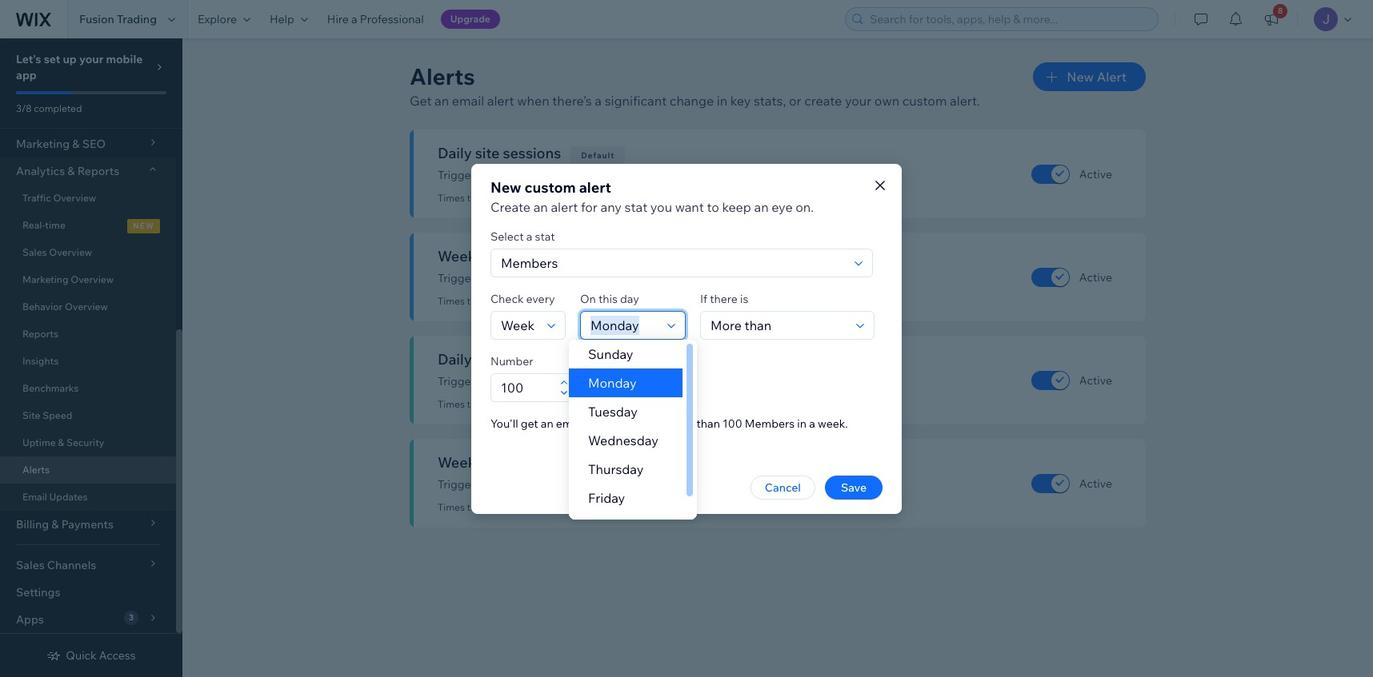 Task type: describe. For each thing, give the bounding box(es) containing it.
cancel button
[[751, 476, 816, 500]]

triggered for weekly total sales
[[541, 502, 583, 514]]

email for you'll
[[556, 417, 584, 431]]

than
[[697, 417, 720, 431]]

on this day
[[580, 292, 639, 306]]

never for daily site sessions
[[514, 192, 539, 204]]

8 button
[[1254, 0, 1289, 38]]

site up any
[[618, 168, 637, 182]]

times triggered: never triggered for daily site sessions
[[438, 192, 583, 204]]

trigger: for daily site sessions
[[438, 168, 478, 182]]

never for weekly total sales
[[514, 502, 539, 514]]

significant for weekly site sessions
[[481, 271, 535, 286]]

a right select
[[527, 229, 533, 244]]

a right hire
[[351, 12, 358, 26]]

reports link
[[0, 321, 176, 348]]

email
[[22, 491, 47, 503]]

eye
[[772, 199, 793, 215]]

list box containing sunday
[[569, 340, 697, 542]]

change inside alerts get an email alert when there's a significant change in key stats, or create your own custom alert.
[[670, 93, 714, 109]]

your inside let's set up your mobile app
[[79, 52, 103, 66]]

change for daily site sessions
[[538, 168, 576, 182]]

3/8 completed
[[16, 102, 82, 114]]

select a stat
[[491, 229, 555, 244]]

significant for weekly total sales
[[481, 478, 535, 492]]

alerts for alerts get an email alert when there's a significant change in key stats, or create your own custom alert.
[[410, 62, 475, 90]]

times triggered: never triggered for weekly site sessions
[[438, 295, 583, 307]]

day
[[620, 292, 639, 306]]

alerts get an email alert when there's a significant change in key stats, or create your own custom alert.
[[410, 62, 980, 109]]

time
[[45, 219, 65, 231]]

weekly for sessions
[[591, 271, 627, 286]]

total down you'll
[[491, 454, 522, 472]]

traffic overview link
[[0, 185, 176, 212]]

let's set up your mobile app
[[16, 52, 143, 82]]

marketing overview link
[[0, 267, 176, 294]]

total down sunday
[[618, 375, 642, 389]]

0 horizontal spatial reports
[[22, 328, 58, 340]]

2 vertical spatial alert
[[551, 199, 578, 215]]

traffic
[[22, 192, 51, 204]]

a left week.
[[809, 417, 815, 431]]

alerts for alerts
[[22, 464, 50, 476]]

completed
[[34, 102, 82, 114]]

active for daily total sales
[[1080, 373, 1113, 388]]

your inside alerts get an email alert when there's a significant change in key stats, or create your own custom alert.
[[845, 93, 872, 109]]

On this day field
[[586, 312, 663, 339]]

times triggered: never triggered for weekly total sales
[[438, 502, 583, 514]]

& for analytics
[[67, 164, 75, 178]]

new custom alert create an alert for any stat you want to keep an eye on.
[[491, 178, 814, 215]]

mobile
[[106, 52, 143, 66]]

new for alert
[[1067, 69, 1094, 85]]

alerts link
[[0, 457, 176, 484]]

sales for weekly total sales
[[525, 454, 560, 472]]

default for daily site sessions
[[581, 150, 615, 161]]

in for daily total sales
[[579, 375, 588, 389]]

sales overview link
[[0, 239, 176, 267]]

Search for tools, apps, help & more... field
[[865, 8, 1153, 30]]

trigger: significant change in daily site sessions.
[[438, 168, 687, 182]]

behavior overview
[[22, 301, 108, 313]]

quick access button
[[47, 649, 136, 664]]

email updates
[[22, 491, 88, 503]]

wednesday
[[588, 433, 659, 449]]

analytics
[[16, 164, 65, 178]]

create
[[805, 93, 842, 109]]

active for daily site sessions
[[1080, 167, 1113, 181]]

0 horizontal spatial stat
[[535, 229, 555, 244]]

there's
[[552, 93, 592, 109]]

professional
[[360, 12, 424, 26]]

triggered: for weekly total sales
[[467, 502, 512, 514]]

0 vertical spatial there
[[710, 292, 738, 306]]

stats,
[[754, 93, 786, 109]]

trading
[[117, 12, 157, 26]]

triggered for daily total sales
[[541, 399, 583, 411]]

trigger: for weekly site sessions
[[438, 271, 478, 286]]

check
[[491, 292, 524, 306]]

in left week.
[[797, 417, 807, 431]]

if there is
[[700, 292, 749, 306]]

new alert button
[[1033, 62, 1146, 91]]

you
[[651, 199, 672, 215]]

members
[[745, 417, 795, 431]]

create
[[491, 199, 531, 215]]

sidebar element
[[0, 0, 182, 678]]

stat inside new custom alert create an alert for any stat you want to keep an eye on.
[[625, 199, 648, 215]]

email updates link
[[0, 484, 176, 511]]

hire a professional link
[[318, 0, 434, 38]]

default for weekly total sales
[[580, 460, 614, 471]]

3/8
[[16, 102, 32, 114]]

default for daily total sales
[[564, 357, 598, 367]]

in for weekly site sessions
[[579, 271, 588, 286]]

keep
[[722, 199, 752, 215]]

trigger: significant change in weekly site sessions.
[[438, 271, 698, 286]]

you'll get an email when there are more than 100 members in a week.
[[491, 417, 848, 431]]

site speed link
[[0, 403, 176, 430]]

insights link
[[0, 348, 176, 375]]

sessions for weekly site sessions
[[519, 247, 577, 266]]

reports inside dropdown button
[[77, 164, 119, 178]]

on.
[[796, 199, 814, 215]]

total right friday
[[630, 478, 653, 492]]

times for weekly site sessions
[[438, 295, 465, 307]]

daily site sessions
[[438, 144, 561, 162]]

an inside alerts get an email alert when there's a significant change in key stats, or create your own custom alert.
[[435, 93, 449, 109]]

8
[[1278, 6, 1283, 16]]

cancel
[[765, 481, 801, 495]]

weekly for sales
[[591, 478, 627, 492]]

sessions for daily site sessions
[[503, 144, 561, 162]]

save button
[[825, 476, 883, 500]]

more
[[667, 417, 694, 431]]

trigger: significant change in weekly total sales.
[[438, 478, 685, 492]]

friday
[[588, 491, 625, 507]]

change for daily total sales
[[538, 375, 576, 389]]

every
[[526, 292, 555, 306]]

default for weekly site sessions
[[597, 254, 631, 264]]

significant inside alerts get an email alert when there's a significant change in key stats, or create your own custom alert.
[[605, 93, 667, 109]]

quick
[[66, 649, 97, 664]]

hire a professional
[[327, 12, 424, 26]]

help
[[270, 12, 294, 26]]

alert
[[1097, 69, 1127, 85]]

set
[[44, 52, 60, 66]]

get
[[521, 417, 538, 431]]

quick access
[[66, 649, 136, 664]]

triggered: for daily total sales
[[467, 399, 512, 411]]

1 vertical spatial alert
[[579, 178, 611, 197]]

upgrade
[[450, 13, 491, 25]]

new alert
[[1067, 69, 1127, 85]]

custom inside alerts get an email alert when there's a significant change in key stats, or create your own custom alert.
[[903, 93, 947, 109]]

times triggered: never triggered for daily total sales
[[438, 399, 583, 411]]

benchmarks link
[[0, 375, 176, 403]]

triggered for daily site sessions
[[541, 192, 583, 204]]

upgrade button
[[441, 10, 500, 29]]

site down select
[[491, 247, 516, 266]]

times for daily site sessions
[[438, 192, 465, 204]]

when inside alerts get an email alert when there's a significant change in key stats, or create your own custom alert.
[[517, 93, 550, 109]]

active for weekly site sessions
[[1080, 270, 1113, 285]]

alert inside alerts get an email alert when there's a significant change in key stats, or create your own custom alert.
[[487, 93, 514, 109]]

monday
[[588, 375, 637, 391]]

daily for sales
[[591, 375, 615, 389]]

daily for sessions
[[591, 168, 615, 182]]

saturday
[[588, 519, 642, 535]]

1 horizontal spatial when
[[587, 417, 615, 431]]

change for weekly site sessions
[[538, 271, 576, 286]]



Task type: locate. For each thing, give the bounding box(es) containing it.
weekly up the saturday
[[591, 478, 627, 492]]

significant down the number
[[481, 375, 535, 389]]

2 daily from the top
[[591, 375, 615, 389]]

4 triggered from the top
[[541, 502, 583, 514]]

0 vertical spatial weekly
[[591, 271, 627, 286]]

0 vertical spatial email
[[452, 93, 484, 109]]

new for custom
[[491, 178, 521, 197]]

1 horizontal spatial new
[[1067, 69, 1094, 85]]

stat right any
[[625, 199, 648, 215]]

1 weekly from the top
[[591, 271, 627, 286]]

save
[[841, 481, 867, 495]]

insights
[[22, 355, 59, 367]]

alert up daily site sessions
[[487, 93, 514, 109]]

is
[[740, 292, 749, 306]]

alert left for
[[551, 199, 578, 215]]

1 vertical spatial custom
[[525, 178, 576, 197]]

& inside dropdown button
[[67, 164, 75, 178]]

app
[[16, 68, 37, 82]]

custom inside new custom alert create an alert for any stat you want to keep an eye on.
[[525, 178, 576, 197]]

significant for daily site sessions
[[481, 168, 535, 182]]

0 horizontal spatial alerts
[[22, 464, 50, 476]]

1 vertical spatial sessions.
[[651, 271, 698, 286]]

sunday
[[588, 347, 633, 363]]

daily up any
[[591, 168, 615, 182]]

3 triggered from the top
[[541, 399, 583, 411]]

new up create
[[491, 178, 521, 197]]

1 vertical spatial sales
[[525, 454, 560, 472]]

triggered down trigger: significant change in daily total sales.
[[541, 399, 583, 411]]

0 horizontal spatial &
[[58, 437, 64, 449]]

times triggered: never triggered down weekly total sales
[[438, 502, 583, 514]]

up
[[63, 52, 77, 66]]

a
[[351, 12, 358, 26], [595, 93, 602, 109], [527, 229, 533, 244], [809, 417, 815, 431]]

4 times triggered: never triggered from the top
[[438, 502, 583, 514]]

default up trigger: significant change in daily total sales.
[[564, 357, 598, 367]]

change up every
[[538, 271, 576, 286]]

never for daily total sales
[[514, 399, 539, 411]]

triggered: for weekly site sessions
[[467, 295, 512, 307]]

to
[[707, 199, 719, 215]]

in for weekly total sales
[[579, 478, 588, 492]]

2 horizontal spatial alert
[[579, 178, 611, 197]]

times left create
[[438, 192, 465, 204]]

real-time
[[22, 219, 65, 231]]

sales.
[[644, 375, 673, 389], [656, 478, 685, 492]]

analytics & reports button
[[0, 158, 176, 185]]

Number text field
[[496, 374, 555, 401]]

in up for
[[579, 168, 588, 182]]

reports up insights
[[22, 328, 58, 340]]

& right the uptime
[[58, 437, 64, 449]]

daily for daily site sessions
[[438, 144, 472, 162]]

in left friday
[[579, 478, 588, 492]]

for
[[581, 199, 598, 215]]

2 times from the top
[[438, 295, 465, 307]]

alerts up email
[[22, 464, 50, 476]]

3 active from the top
[[1080, 373, 1113, 388]]

never
[[514, 192, 539, 204], [514, 295, 539, 307], [514, 399, 539, 411], [514, 502, 539, 514]]

in for daily site sessions
[[579, 168, 588, 182]]

1 triggered: from the top
[[467, 192, 512, 204]]

2 triggered: from the top
[[467, 295, 512, 307]]

significant down weekly total sales
[[481, 478, 535, 492]]

weekly for weekly total sales
[[438, 454, 488, 472]]

1 vertical spatial there
[[618, 417, 645, 431]]

new inside new custom alert create an alert for any stat you want to keep an eye on.
[[491, 178, 521, 197]]

1 times from the top
[[438, 192, 465, 204]]

3 times from the top
[[438, 399, 465, 411]]

&
[[67, 164, 75, 178], [58, 437, 64, 449]]

0 vertical spatial sales.
[[644, 375, 673, 389]]

fusion trading
[[79, 12, 157, 26]]

want
[[675, 199, 704, 215]]

sales for daily total sales
[[510, 351, 544, 369]]

alerts up get
[[410, 62, 475, 90]]

traffic overview
[[22, 192, 96, 204]]

or
[[789, 93, 802, 109]]

0 vertical spatial when
[[517, 93, 550, 109]]

times triggered: never triggered up you'll
[[438, 399, 583, 411]]

overview down sales overview link on the top of the page
[[71, 274, 114, 286]]

when left there's
[[517, 93, 550, 109]]

you'll
[[491, 417, 518, 431]]

never up check every field
[[514, 295, 539, 307]]

change up get
[[538, 375, 576, 389]]

1 weekly from the top
[[438, 247, 488, 266]]

there up 'wednesday'
[[618, 417, 645, 431]]

overview down analytics & reports
[[53, 192, 96, 204]]

0 horizontal spatial when
[[517, 93, 550, 109]]

1 vertical spatial when
[[587, 417, 615, 431]]

trigger: for daily total sales
[[438, 375, 478, 389]]

default up trigger: significant change in daily site sessions.
[[581, 150, 615, 161]]

2 weekly from the top
[[591, 478, 627, 492]]

2 never from the top
[[514, 295, 539, 307]]

sessions up trigger: significant change in daily site sessions.
[[503, 144, 561, 162]]

select
[[491, 229, 524, 244]]

marketing overview
[[22, 274, 114, 286]]

change
[[670, 93, 714, 109], [538, 168, 576, 182], [538, 271, 576, 286], [538, 375, 576, 389], [538, 478, 576, 492]]

overview down marketing overview link
[[65, 301, 108, 313]]

trigger: down weekly site sessions in the top of the page
[[438, 271, 478, 286]]

1 trigger: from the top
[[438, 168, 478, 182]]

0 vertical spatial stat
[[625, 199, 648, 215]]

trigger: significant change in daily total sales.
[[438, 375, 673, 389]]

triggered: up check every field
[[467, 295, 512, 307]]

times left check
[[438, 295, 465, 307]]

4 trigger: from the top
[[438, 478, 478, 492]]

your left own
[[845, 93, 872, 109]]

sales. up are
[[644, 375, 673, 389]]

behavior
[[22, 301, 63, 313]]

1 vertical spatial stat
[[535, 229, 555, 244]]

0 horizontal spatial alert
[[487, 93, 514, 109]]

uptime
[[22, 437, 56, 449]]

0 vertical spatial alert
[[487, 93, 514, 109]]

daily for daily total sales
[[438, 351, 472, 369]]

are
[[648, 417, 664, 431]]

sessions.
[[639, 168, 687, 182], [651, 271, 698, 286]]

2 times triggered: never triggered from the top
[[438, 295, 583, 307]]

custom up create
[[525, 178, 576, 197]]

3 trigger: from the top
[[438, 375, 478, 389]]

site
[[22, 410, 40, 422]]

site speed
[[22, 410, 72, 422]]

default up on this day
[[597, 254, 631, 264]]

significant
[[605, 93, 667, 109], [481, 168, 535, 182], [481, 271, 535, 286], [481, 375, 535, 389], [481, 478, 535, 492]]

1 vertical spatial daily
[[591, 375, 615, 389]]

never down "trigger: significant change in weekly total sales."
[[514, 502, 539, 514]]

email for alerts
[[452, 93, 484, 109]]

significant down daily site sessions
[[481, 168, 535, 182]]

0 vertical spatial sales
[[510, 351, 544, 369]]

there
[[710, 292, 738, 306], [618, 417, 645, 431]]

0 horizontal spatial new
[[491, 178, 521, 197]]

alerts
[[410, 62, 475, 90], [22, 464, 50, 476]]

1 horizontal spatial &
[[67, 164, 75, 178]]

1 never from the top
[[514, 192, 539, 204]]

sessions. for weekly site sessions
[[651, 271, 698, 286]]

in inside alerts get an email alert when there's a significant change in key stats, or create your own custom alert.
[[717, 93, 728, 109]]

triggered: for daily site sessions
[[467, 192, 512, 204]]

1 triggered from the top
[[541, 192, 583, 204]]

daily
[[438, 144, 472, 162], [438, 351, 472, 369]]

daily total sales
[[438, 351, 544, 369]]

monday option
[[569, 369, 683, 398]]

weekly site sessions
[[438, 247, 577, 266]]

sales. for weekly total sales
[[656, 478, 685, 492]]

speed
[[43, 410, 72, 422]]

significant right there's
[[605, 93, 667, 109]]

0 vertical spatial custom
[[903, 93, 947, 109]]

4 times from the top
[[438, 502, 465, 514]]

never for weekly site sessions
[[514, 295, 539, 307]]

2 triggered from the top
[[541, 295, 583, 307]]

stat
[[625, 199, 648, 215], [535, 229, 555, 244]]

explore
[[198, 12, 237, 26]]

sessions. for daily site sessions
[[639, 168, 687, 182]]

in left key
[[717, 93, 728, 109]]

trigger: down daily site sessions
[[438, 168, 478, 182]]

site up day
[[630, 271, 648, 286]]

in
[[717, 93, 728, 109], [579, 168, 588, 182], [579, 271, 588, 286], [579, 375, 588, 389], [797, 417, 807, 431], [579, 478, 588, 492]]

alert up for
[[579, 178, 611, 197]]

your right up
[[79, 52, 103, 66]]

1 vertical spatial weekly
[[438, 454, 488, 472]]

1 vertical spatial new
[[491, 178, 521, 197]]

Select a stat field
[[496, 249, 850, 277]]

times down daily total sales
[[438, 399, 465, 411]]

key
[[731, 93, 751, 109]]

1 horizontal spatial your
[[845, 93, 872, 109]]

new left the alert at the top right of page
[[1067, 69, 1094, 85]]

1 vertical spatial your
[[845, 93, 872, 109]]

& up traffic overview at the top
[[67, 164, 75, 178]]

1 horizontal spatial there
[[710, 292, 738, 306]]

overview inside 'link'
[[53, 192, 96, 204]]

0 horizontal spatial there
[[618, 417, 645, 431]]

sessions up trigger: significant change in weekly site sessions.
[[519, 247, 577, 266]]

stat right select
[[535, 229, 555, 244]]

overview for sales overview
[[49, 247, 92, 259]]

sales. for daily total sales
[[644, 375, 673, 389]]

times for weekly total sales
[[438, 502, 465, 514]]

0 vertical spatial your
[[79, 52, 103, 66]]

trigger: down daily total sales
[[438, 375, 478, 389]]

1 horizontal spatial email
[[556, 417, 584, 431]]

behavior overview link
[[0, 294, 176, 321]]

1 vertical spatial email
[[556, 417, 584, 431]]

triggered for weekly site sessions
[[541, 295, 583, 307]]

triggered down "trigger: significant change in weekly total sales."
[[541, 502, 583, 514]]

overview up marketing overview
[[49, 247, 92, 259]]

times triggered: never triggered up select
[[438, 192, 583, 204]]

3 never from the top
[[514, 399, 539, 411]]

triggered: up you'll
[[467, 399, 512, 411]]

own
[[875, 93, 900, 109]]

default up friday
[[580, 460, 614, 471]]

significant up check
[[481, 271, 535, 286]]

sales. right thursday
[[656, 478, 685, 492]]

if
[[700, 292, 708, 306]]

trigger:
[[438, 168, 478, 182], [438, 271, 478, 286], [438, 375, 478, 389], [438, 478, 478, 492]]

1 horizontal spatial reports
[[77, 164, 119, 178]]

site
[[475, 144, 500, 162], [618, 168, 637, 182], [491, 247, 516, 266], [630, 271, 648, 286]]

times for daily total sales
[[438, 399, 465, 411]]

active for weekly total sales
[[1080, 477, 1113, 491]]

alerts inside sidebar element
[[22, 464, 50, 476]]

alerts inside alerts get an email alert when there's a significant change in key stats, or create your own custom alert.
[[410, 62, 475, 90]]

weekly up this
[[591, 271, 627, 286]]

security
[[66, 437, 104, 449]]

in up 'on'
[[579, 271, 588, 286]]

4 triggered: from the top
[[467, 502, 512, 514]]

weekly for weekly site sessions
[[438, 247, 488, 266]]

this
[[599, 292, 618, 306]]

never up "select a stat"
[[514, 192, 539, 204]]

trigger: down weekly total sales
[[438, 478, 478, 492]]

1 vertical spatial alerts
[[22, 464, 50, 476]]

1 daily from the top
[[438, 144, 472, 162]]

weekly
[[591, 271, 627, 286], [591, 478, 627, 492]]

2 weekly from the top
[[438, 454, 488, 472]]

0 horizontal spatial your
[[79, 52, 103, 66]]

0 vertical spatial new
[[1067, 69, 1094, 85]]

total down check every field
[[475, 351, 506, 369]]

triggered down trigger: significant change in weekly site sessions.
[[541, 295, 583, 307]]

sales overview
[[22, 247, 92, 259]]

0 vertical spatial weekly
[[438, 247, 488, 266]]

site up create
[[475, 144, 500, 162]]

settings link
[[0, 580, 176, 607]]

custom right own
[[903, 93, 947, 109]]

never up get
[[514, 399, 539, 411]]

change left friday
[[538, 478, 576, 492]]

If there is field
[[706, 312, 852, 339]]

change for weekly total sales
[[538, 478, 576, 492]]

uptime & security
[[22, 437, 104, 449]]

change left key
[[670, 93, 714, 109]]

significant for daily total sales
[[481, 375, 535, 389]]

Check every field
[[496, 312, 543, 339]]

list box
[[569, 340, 697, 542]]

0 vertical spatial sessions
[[503, 144, 561, 162]]

weekly
[[438, 247, 488, 266], [438, 454, 488, 472]]

reports up 'traffic overview' 'link'
[[77, 164, 119, 178]]

updates
[[49, 491, 88, 503]]

1 vertical spatial sales.
[[656, 478, 685, 492]]

0 vertical spatial daily
[[591, 168, 615, 182]]

new
[[133, 221, 154, 231]]

access
[[99, 649, 136, 664]]

change down daily site sessions
[[538, 168, 576, 182]]

0 vertical spatial reports
[[77, 164, 119, 178]]

times triggered: never triggered up check every field
[[438, 295, 583, 307]]

1 vertical spatial sessions
[[519, 247, 577, 266]]

times down weekly total sales
[[438, 502, 465, 514]]

4 active from the top
[[1080, 477, 1113, 491]]

triggered down trigger: significant change in daily site sessions.
[[541, 192, 583, 204]]

1 vertical spatial weekly
[[591, 478, 627, 492]]

triggered: down weekly total sales
[[467, 502, 512, 514]]

& for uptime
[[58, 437, 64, 449]]

there right if
[[710, 292, 738, 306]]

1 horizontal spatial alert
[[551, 199, 578, 215]]

0 vertical spatial daily
[[438, 144, 472, 162]]

a right there's
[[595, 93, 602, 109]]

new inside button
[[1067, 69, 1094, 85]]

help button
[[260, 0, 318, 38]]

sessions
[[503, 144, 561, 162], [519, 247, 577, 266]]

1 horizontal spatial alerts
[[410, 62, 475, 90]]

0 vertical spatial &
[[67, 164, 75, 178]]

4 never from the top
[[514, 502, 539, 514]]

triggered:
[[467, 192, 512, 204], [467, 295, 512, 307], [467, 399, 512, 411], [467, 502, 512, 514]]

2 daily from the top
[[438, 351, 472, 369]]

overview for marketing overview
[[71, 274, 114, 286]]

1 vertical spatial &
[[58, 437, 64, 449]]

get
[[410, 93, 432, 109]]

triggered: up select
[[467, 192, 512, 204]]

daily down sunday
[[591, 375, 615, 389]]

0 vertical spatial sessions.
[[639, 168, 687, 182]]

1 vertical spatial reports
[[22, 328, 58, 340]]

analytics & reports
[[16, 164, 119, 178]]

1 daily from the top
[[591, 168, 615, 182]]

1 horizontal spatial custom
[[903, 93, 947, 109]]

overview for behavior overview
[[65, 301, 108, 313]]

1 times triggered: never triggered from the top
[[438, 192, 583, 204]]

uptime & security link
[[0, 430, 176, 457]]

number
[[491, 354, 534, 369]]

overview for traffic overview
[[53, 192, 96, 204]]

1 horizontal spatial stat
[[625, 199, 648, 215]]

email inside alerts get an email alert when there's a significant change in key stats, or create your own custom alert.
[[452, 93, 484, 109]]

settings
[[16, 586, 60, 600]]

2 trigger: from the top
[[438, 271, 478, 286]]

a inside alerts get an email alert when there's a significant change in key stats, or create your own custom alert.
[[595, 93, 602, 109]]

trigger: for weekly total sales
[[438, 478, 478, 492]]

sales up the number text field
[[510, 351, 544, 369]]

3 times triggered: never triggered from the top
[[438, 399, 583, 411]]

tuesday
[[588, 404, 638, 420]]

sales up "trigger: significant change in weekly total sales."
[[525, 454, 560, 472]]

in left monday
[[579, 375, 588, 389]]

1 vertical spatial daily
[[438, 351, 472, 369]]

2 active from the top
[[1080, 270, 1113, 285]]

0 horizontal spatial custom
[[525, 178, 576, 197]]

when up 'wednesday'
[[587, 417, 615, 431]]

0 vertical spatial alerts
[[410, 62, 475, 90]]

1 active from the top
[[1080, 167, 1113, 181]]

on
[[580, 292, 596, 306]]

3 triggered: from the top
[[467, 399, 512, 411]]

week.
[[818, 417, 848, 431]]

0 horizontal spatial email
[[452, 93, 484, 109]]



Task type: vqa. For each thing, say whether or not it's contained in the screenshot.
category.
no



